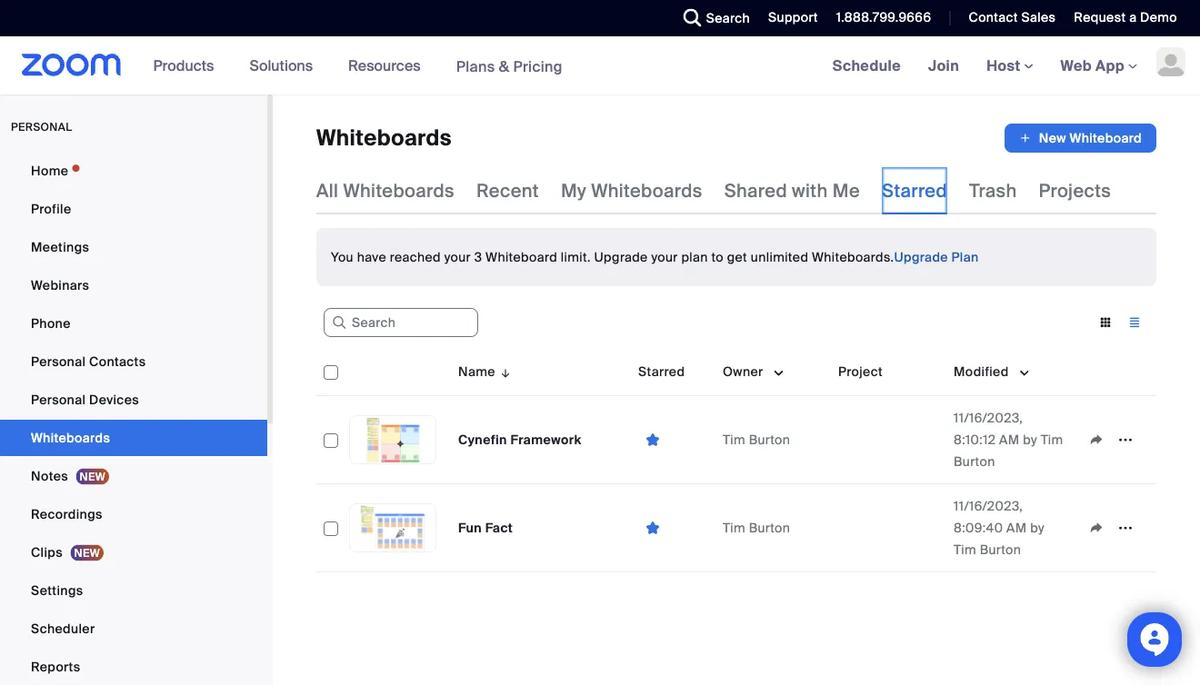 Task type: describe. For each thing, give the bounding box(es) containing it.
solutions
[[249, 56, 313, 75]]

my whiteboards
[[561, 179, 703, 202]]

pricing
[[513, 57, 563, 76]]

whiteboards application
[[316, 124, 1157, 153]]

burton inside 11/16/2023, 8:09:40 am by tim burton
[[980, 541, 1021, 558]]

search button
[[670, 0, 755, 36]]

by for 8:10:12
[[1023, 431, 1037, 448]]

tim burton for 8:09:40
[[723, 520, 790, 536]]

1 upgrade from the left
[[594, 249, 648, 265]]

whiteboards up you have reached your 3 whiteboard limit. upgrade your plan to get unlimited whiteboards. upgrade plan
[[591, 179, 703, 202]]

whiteboards inside personal menu menu
[[31, 430, 110, 446]]

web app button
[[1061, 56, 1137, 75]]

me
[[833, 179, 860, 202]]

plan
[[952, 249, 979, 265]]

banner containing products
[[0, 36, 1200, 96]]

personal devices
[[31, 391, 139, 408]]

personal contacts
[[31, 353, 146, 370]]

schedule link
[[819, 36, 915, 95]]

zoom logo image
[[22, 54, 121, 76]]

phone
[[31, 315, 71, 332]]

sales
[[1021, 9, 1056, 26]]

home link
[[0, 153, 267, 189]]

scheduler
[[31, 621, 95, 637]]

cell for 8:09:40
[[831, 485, 946, 573]]

request
[[1074, 9, 1126, 26]]

recent
[[476, 179, 539, 202]]

get
[[727, 249, 747, 265]]

trash
[[969, 179, 1017, 202]]

name
[[458, 363, 495, 380]]

whiteboards link
[[0, 420, 267, 456]]

whiteboards.
[[812, 249, 894, 265]]

1.888.799.9666 button up the 'schedule' link
[[836, 9, 931, 26]]

Search text field
[[324, 308, 478, 337]]

home
[[31, 162, 68, 179]]

personal contacts link
[[0, 344, 267, 380]]

new whiteboard button
[[1005, 124, 1157, 153]]

with
[[792, 179, 828, 202]]

products button
[[153, 36, 222, 95]]

personal
[[11, 120, 72, 134]]

join link
[[915, 36, 973, 95]]

application for 11/16/2023, 8:09:40 am by tim burton
[[1082, 515, 1149, 542]]

whiteboards up reached
[[343, 179, 455, 202]]

starred inside application
[[638, 363, 685, 380]]

contacts
[[89, 353, 146, 370]]

search
[[706, 10, 750, 26]]

new
[[1039, 130, 1066, 146]]

all
[[316, 179, 339, 202]]

phone link
[[0, 305, 267, 342]]

thumbnail of cynefin framework image
[[350, 416, 436, 464]]

contact
[[969, 9, 1018, 26]]

thumbnail of fun fact image
[[350, 505, 436, 552]]

modified
[[954, 363, 1009, 380]]

application containing name
[[316, 348, 1157, 573]]

solutions button
[[249, 36, 321, 95]]

1.888.799.9666 button up schedule
[[823, 0, 936, 36]]

all whiteboards
[[316, 179, 455, 202]]

starred inside tabs of all whiteboard page "tab list"
[[882, 179, 947, 202]]

plan
[[681, 249, 708, 265]]

recordings link
[[0, 496, 267, 533]]

contact sales
[[969, 9, 1056, 26]]

am for 8:09:40
[[1007, 520, 1027, 536]]

personal for personal contacts
[[31, 353, 86, 370]]

schedule
[[833, 56, 901, 75]]

cynefin
[[458, 431, 507, 448]]

notes
[[31, 468, 68, 485]]

2 your from the left
[[651, 249, 678, 265]]

grid mode, not selected image
[[1091, 315, 1120, 331]]

upgrade plan button
[[894, 243, 979, 272]]

request a demo
[[1074, 9, 1177, 26]]

arrow down image
[[495, 361, 512, 383]]

product information navigation
[[140, 36, 576, 96]]

host button
[[987, 56, 1033, 75]]

share image
[[1082, 432, 1111, 448]]

reports
[[31, 659, 80, 676]]

unlimited
[[751, 249, 809, 265]]

web
[[1061, 56, 1092, 75]]

8:10:12
[[954, 431, 996, 448]]

settings link
[[0, 573, 267, 609]]

clips link
[[0, 535, 267, 571]]

my
[[561, 179, 587, 202]]

owner
[[723, 363, 763, 380]]

tim down owner
[[723, 431, 745, 448]]

plans
[[456, 57, 495, 76]]

whiteboards inside application
[[316, 124, 452, 152]]

recordings
[[31, 506, 103, 523]]

more options for cynefin framework image
[[1111, 432, 1140, 448]]



Task type: locate. For each thing, give the bounding box(es) containing it.
fun fact
[[458, 520, 513, 536]]

0 vertical spatial am
[[999, 431, 1020, 448]]

fun
[[458, 520, 482, 536]]

tim inside 11/16/2023, 8:09:40 am by tim burton
[[954, 541, 976, 558]]

1 vertical spatial by
[[1030, 520, 1045, 536]]

cynefin framework
[[458, 431, 582, 448]]

profile picture image
[[1157, 47, 1186, 76]]

1 cell from the top
[[831, 396, 946, 485]]

application for 11/16/2023, 8:10:12 am by tim burton
[[1082, 426, 1149, 454]]

resources button
[[348, 36, 429, 95]]

whiteboard
[[1070, 130, 1142, 146], [486, 249, 557, 265]]

plans & pricing link
[[456, 57, 563, 76], [456, 57, 563, 76]]

am inside 11/16/2023, 8:10:12 am by tim burton
[[999, 431, 1020, 448]]

1 vertical spatial am
[[1007, 520, 1027, 536]]

devices
[[89, 391, 139, 408]]

1 your from the left
[[444, 249, 471, 265]]

tim inside 11/16/2023, 8:10:12 am by tim burton
[[1041, 431, 1063, 448]]

0 vertical spatial 11/16/2023,
[[954, 410, 1023, 426]]

join
[[928, 56, 959, 75]]

11/16/2023, up 8:09:40
[[954, 498, 1023, 515]]

by
[[1023, 431, 1037, 448], [1030, 520, 1045, 536]]

by left share icon
[[1030, 520, 1045, 536]]

burton inside 11/16/2023, 8:10:12 am by tim burton
[[954, 453, 995, 470]]

click to unstar the whiteboard cynefin framework image
[[638, 431, 667, 449]]

11/16/2023, inside 11/16/2023, 8:10:12 am by tim burton
[[954, 410, 1023, 426]]

starred up click to unstar the whiteboard cynefin framework image
[[638, 363, 685, 380]]

webinars link
[[0, 267, 267, 304]]

by for 8:09:40
[[1030, 520, 1045, 536]]

scheduler link
[[0, 611, 267, 647]]

reached
[[390, 249, 441, 265]]

0 vertical spatial tim burton
[[723, 431, 790, 448]]

1 vertical spatial 11/16/2023,
[[954, 498, 1023, 515]]

plans & pricing
[[456, 57, 563, 76]]

personal down phone
[[31, 353, 86, 370]]

11/16/2023, 8:10:12 am by tim burton
[[954, 410, 1063, 470]]

contact sales link
[[955, 0, 1060, 36], [969, 9, 1056, 26]]

shared with me
[[724, 179, 860, 202]]

support link
[[755, 0, 823, 36], [768, 9, 818, 26]]

upgrade right limit.
[[594, 249, 648, 265]]

meetings navigation
[[819, 36, 1200, 96]]

8:09:40
[[954, 520, 1003, 536]]

products
[[153, 56, 214, 75]]

1.888.799.9666 button
[[823, 0, 936, 36], [836, 9, 931, 26]]

application
[[316, 348, 1157, 573], [1082, 426, 1149, 454], [1082, 515, 1149, 542]]

tim left share image
[[1041, 431, 1063, 448]]

clips
[[31, 544, 63, 561]]

personal devices link
[[0, 382, 267, 418]]

11/16/2023, for 8:10:12
[[954, 410, 1023, 426]]

tim burton for 8:10:12
[[723, 431, 790, 448]]

you
[[331, 249, 354, 265]]

personal menu menu
[[0, 153, 267, 686]]

0 horizontal spatial starred
[[638, 363, 685, 380]]

limit.
[[561, 249, 591, 265]]

tim right click to unstar the whiteboard fun fact icon
[[723, 520, 745, 536]]

notes link
[[0, 458, 267, 495]]

1 vertical spatial tim burton
[[723, 520, 790, 536]]

cell for 8:10:12
[[831, 396, 946, 485]]

more options for fun fact image
[[1111, 520, 1140, 536]]

0 horizontal spatial your
[[444, 249, 471, 265]]

profile link
[[0, 191, 267, 227]]

1 tim burton from the top
[[723, 431, 790, 448]]

1 horizontal spatial upgrade
[[894, 249, 948, 265]]

resources
[[348, 56, 421, 75]]

1 vertical spatial starred
[[638, 363, 685, 380]]

whiteboard right 'new'
[[1070, 130, 1142, 146]]

upgrade left plan
[[894, 249, 948, 265]]

you have reached your 3 whiteboard limit. upgrade your plan to get unlimited whiteboards. upgrade plan
[[331, 249, 979, 265]]

whiteboards down personal devices
[[31, 430, 110, 446]]

tim
[[723, 431, 745, 448], [1041, 431, 1063, 448], [723, 520, 745, 536], [954, 541, 976, 558]]

starred right me
[[882, 179, 947, 202]]

am inside 11/16/2023, 8:09:40 am by tim burton
[[1007, 520, 1027, 536]]

11/16/2023, inside 11/16/2023, 8:09:40 am by tim burton
[[954, 498, 1023, 515]]

tabs of all whiteboard page tab list
[[316, 167, 1111, 215]]

meetings link
[[0, 229, 267, 265]]

1 horizontal spatial starred
[[882, 179, 947, 202]]

1 horizontal spatial whiteboard
[[1070, 130, 1142, 146]]

app
[[1096, 56, 1125, 75]]

fact
[[485, 520, 513, 536]]

new whiteboard
[[1039, 130, 1142, 146]]

whiteboard inside button
[[1070, 130, 1142, 146]]

web app
[[1061, 56, 1125, 75]]

1 vertical spatial whiteboard
[[486, 249, 557, 265]]

3
[[474, 249, 482, 265]]

your left plan
[[651, 249, 678, 265]]

meetings
[[31, 239, 89, 255]]

by right the '8:10:12'
[[1023, 431, 1037, 448]]

your left 3
[[444, 249, 471, 265]]

0 horizontal spatial upgrade
[[594, 249, 648, 265]]

settings
[[31, 582, 83, 599]]

0 horizontal spatial whiteboard
[[486, 249, 557, 265]]

0 vertical spatial by
[[1023, 431, 1037, 448]]

personal for personal devices
[[31, 391, 86, 408]]

add image
[[1019, 129, 1032, 147]]

burton
[[749, 431, 790, 448], [954, 453, 995, 470], [749, 520, 790, 536], [980, 541, 1021, 558]]

2 cell from the top
[[831, 485, 946, 573]]

2 upgrade from the left
[[894, 249, 948, 265]]

am
[[999, 431, 1020, 448], [1007, 520, 1027, 536]]

shared
[[724, 179, 787, 202]]

11/16/2023, 8:09:40 am by tim burton
[[954, 498, 1045, 558]]

share image
[[1082, 520, 1111, 536]]

demo
[[1140, 9, 1177, 26]]

starred
[[882, 179, 947, 202], [638, 363, 685, 380]]

cell
[[831, 396, 946, 485], [831, 485, 946, 573]]

1 horizontal spatial your
[[651, 249, 678, 265]]

0 vertical spatial whiteboard
[[1070, 130, 1142, 146]]

am right 8:09:40
[[1007, 520, 1027, 536]]

personal down personal contacts
[[31, 391, 86, 408]]

11/16/2023,
[[954, 410, 1023, 426], [954, 498, 1023, 515]]

click to unstar the whiteboard fun fact image
[[638, 520, 667, 537]]

reports link
[[0, 649, 267, 686]]

project
[[838, 363, 883, 380]]

a
[[1129, 9, 1137, 26]]

upgrade
[[594, 249, 648, 265], [894, 249, 948, 265]]

your
[[444, 249, 471, 265], [651, 249, 678, 265]]

request a demo link
[[1060, 0, 1200, 36], [1074, 9, 1177, 26]]

tim burton
[[723, 431, 790, 448], [723, 520, 790, 536]]

am right the '8:10:12'
[[999, 431, 1020, 448]]

&
[[499, 57, 509, 76]]

tim down 8:09:40
[[954, 541, 976, 558]]

1 11/16/2023, from the top
[[954, 410, 1023, 426]]

1.888.799.9666
[[836, 9, 931, 26]]

banner
[[0, 36, 1200, 96]]

whiteboards
[[316, 124, 452, 152], [343, 179, 455, 202], [591, 179, 703, 202], [31, 430, 110, 446]]

have
[[357, 249, 386, 265]]

2 11/16/2023, from the top
[[954, 498, 1023, 515]]

whiteboards up "all whiteboards" on the top left of the page
[[316, 124, 452, 152]]

2 personal from the top
[[31, 391, 86, 408]]

cell down the project
[[831, 396, 946, 485]]

profile
[[31, 200, 71, 217]]

11/16/2023, up the '8:10:12'
[[954, 410, 1023, 426]]

by inside 11/16/2023, 8:09:40 am by tim burton
[[1030, 520, 1045, 536]]

webinars
[[31, 277, 89, 294]]

11/16/2023, for 8:09:40
[[954, 498, 1023, 515]]

whiteboard right 3
[[486, 249, 557, 265]]

list mode, selected image
[[1120, 315, 1149, 331]]

0 vertical spatial starred
[[882, 179, 947, 202]]

host
[[987, 56, 1024, 75]]

1 vertical spatial personal
[[31, 391, 86, 408]]

2 tim burton from the top
[[723, 520, 790, 536]]

support
[[768, 9, 818, 26]]

projects
[[1039, 179, 1111, 202]]

to
[[711, 249, 724, 265]]

0 vertical spatial personal
[[31, 353, 86, 370]]

framework
[[510, 431, 582, 448]]

cell left 8:09:40
[[831, 485, 946, 573]]

am for 8:10:12
[[999, 431, 1020, 448]]

by inside 11/16/2023, 8:10:12 am by tim burton
[[1023, 431, 1037, 448]]

1 personal from the top
[[31, 353, 86, 370]]



Task type: vqa. For each thing, say whether or not it's contained in the screenshot.
Star this whiteboard image inside the 'Card for template Trivia Game' element
no



